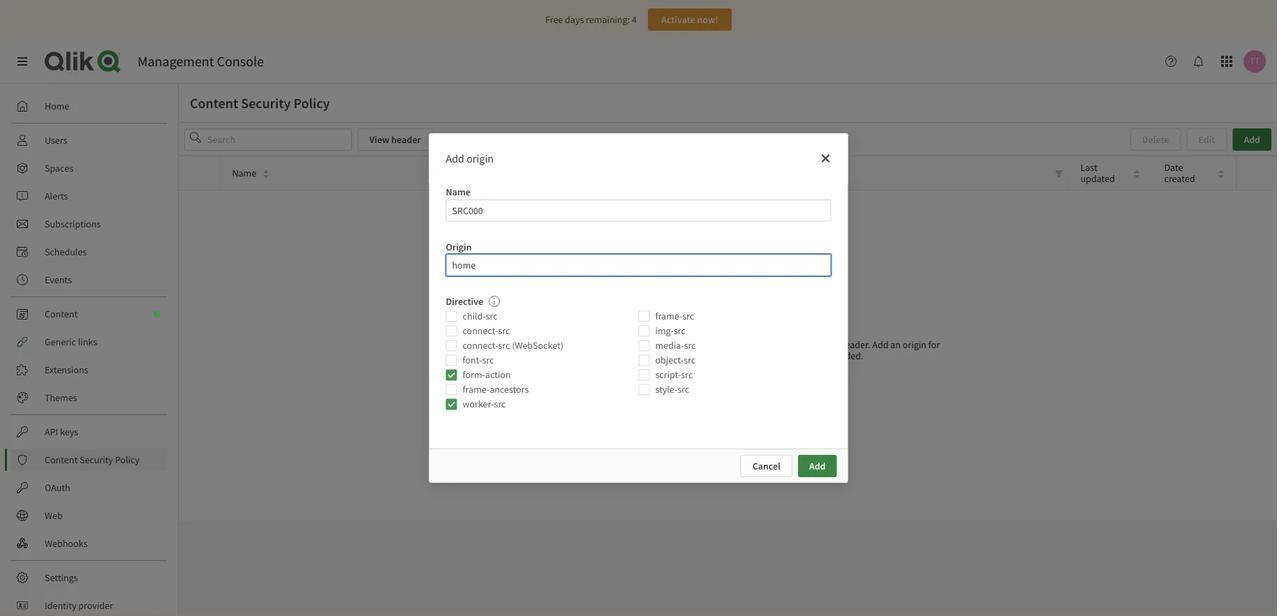 Task type: describe. For each thing, give the bounding box(es) containing it.
connect- for connect-src
[[463, 325, 498, 337]]

worker-src
[[463, 398, 506, 411]]

created
[[1165, 172, 1195, 185]]

Name text field
[[446, 199, 831, 222]]

origin inside there are no server origins yet here you will find the origins and directives of the content security policy http header. add an origin for specific resource types (directives) to allow resources to be loaded.
[[903, 339, 927, 351]]

of
[[693, 339, 701, 351]]

home link
[[11, 95, 168, 117]]

be
[[821, 350, 831, 362]]

view header
[[369, 133, 421, 146]]

content link
[[11, 303, 168, 325]]

Origin text field
[[446, 254, 831, 277]]

spaces link
[[11, 157, 168, 179]]

ancestors
[[490, 384, 529, 396]]

cancel
[[753, 460, 781, 473]]

oauth link
[[11, 477, 168, 499]]

users
[[45, 134, 67, 147]]

icon: caret-down element for name
[[262, 173, 270, 181]]

you
[[537, 339, 553, 351]]

view
[[369, 133, 390, 146]]

header
[[391, 133, 421, 146]]

font-
[[463, 354, 482, 367]]

content security policy link
[[11, 449, 168, 471]]

2 to from the left
[[810, 350, 819, 362]]

extensions link
[[11, 359, 168, 381]]

generic links link
[[11, 331, 168, 353]]

name inside add origin dialog
[[446, 186, 471, 198]]

activate
[[661, 13, 695, 26]]

management console element
[[138, 53, 264, 70]]

subscriptions
[[45, 218, 101, 230]]

there
[[656, 321, 683, 335]]

generic links
[[45, 336, 97, 348]]

connect- for connect-src (websocket)
[[463, 340, 498, 352]]

free
[[545, 13, 563, 26]]

Search text field
[[184, 128, 352, 151]]

http
[[816, 339, 838, 351]]

webhooks link
[[11, 533, 168, 555]]

now!
[[697, 13, 718, 26]]

0 vertical spatial name
[[232, 167, 256, 179]]

script-
[[655, 369, 681, 381]]

src for child-src
[[486, 310, 498, 323]]

src for connect-src
[[498, 325, 510, 337]]

activate now!
[[661, 13, 718, 26]]

content up the generic
[[45, 308, 78, 321]]

icon: filter element
[[1049, 156, 1069, 190]]

add for add origin
[[446, 151, 464, 165]]

content down management console at the top
[[190, 95, 238, 112]]

allow
[[745, 350, 767, 362]]

provider
[[78, 600, 113, 612]]

style-
[[655, 384, 678, 396]]

add for add button in dialog
[[809, 460, 826, 473]]

links
[[78, 336, 97, 348]]

img-
[[655, 325, 674, 337]]

home
[[45, 100, 69, 112]]

1 horizontal spatial add button
[[1233, 128, 1272, 151]]

child-
[[463, 310, 486, 323]]

directive
[[446, 296, 483, 308]]

security inside content security policy link
[[80, 454, 113, 467]]

src for connect-src (websocket)
[[498, 340, 510, 352]]

child-src
[[463, 310, 498, 323]]

directives
[[652, 339, 691, 351]]

src for font-src
[[482, 354, 494, 367]]

last
[[1081, 161, 1098, 174]]

and
[[634, 339, 650, 351]]

new connector image
[[154, 311, 161, 318]]

keys
[[60, 426, 78, 439]]

icon: caret-up image for date created
[[1217, 168, 1225, 175]]

there are no server origins yet here you will find the origins and directives of the content security policy http header. add an origin for specific resource types (directives) to allow resources to be loaded.
[[516, 321, 940, 362]]

management console
[[138, 53, 264, 70]]

0 vertical spatial origins
[[750, 321, 783, 335]]

themes
[[45, 392, 77, 404]]

1 to from the left
[[734, 350, 743, 362]]

connect-src
[[463, 325, 510, 337]]

oauth
[[45, 482, 70, 494]]

webhooks
[[45, 538, 87, 550]]

activate now! link
[[648, 8, 732, 31]]

form-
[[463, 369, 485, 381]]

management
[[138, 53, 214, 70]]

identity
[[45, 600, 76, 612]]

extensions
[[45, 364, 88, 376]]

events
[[45, 274, 72, 286]]

(websocket)
[[512, 340, 564, 352]]

frame-ancestors
[[463, 384, 529, 396]]

action
[[485, 369, 511, 381]]

icon: caret-down image for date created
[[1217, 173, 1225, 181]]

icon: caret-down element for last updated
[[1133, 173, 1141, 181]]

will
[[555, 339, 569, 351]]

icon: caret-up image for name
[[262, 168, 270, 175]]

events link
[[11, 269, 168, 291]]

resource
[[625, 350, 661, 362]]

src for style-src
[[678, 384, 690, 396]]

for
[[929, 339, 940, 351]]

schedules link
[[11, 241, 168, 263]]

last updated
[[1081, 161, 1115, 185]]

header.
[[840, 339, 871, 351]]

navigation pane element
[[0, 89, 178, 617]]

view header button
[[358, 128, 433, 151]]

resources
[[769, 350, 808, 362]]

api keys link
[[11, 421, 168, 443]]

security inside there are no server origins yet here you will find the origins and directives of the content security policy http header. add an origin for specific resource types (directives) to allow resources to be loaded.
[[754, 339, 787, 351]]



Task type: vqa. For each thing, say whether or not it's contained in the screenshot.
Open sidebar menu IMAGE
no



Task type: locate. For each thing, give the bounding box(es) containing it.
icon: filter image
[[1055, 170, 1063, 178]]

1 icon: caret-down element from the left
[[262, 173, 270, 181]]

src for img-src
[[674, 325, 686, 337]]

1 vertical spatial add button
[[798, 455, 837, 478]]

src down frame-ancestors
[[494, 398, 506, 411]]

origin
[[484, 167, 509, 179], [446, 241, 472, 253]]

2 horizontal spatial icon: caret-down element
[[1217, 173, 1225, 181]]

loaded.
[[833, 350, 864, 362]]

0 horizontal spatial icon: caret-down element
[[262, 173, 270, 181]]

date
[[1165, 161, 1183, 174]]

api
[[45, 426, 58, 439]]

src left "here"
[[498, 340, 510, 352]]

content security policy up oauth 'link'
[[45, 454, 140, 467]]

src for script-src
[[681, 369, 693, 381]]

spaces
[[45, 162, 73, 175]]

3 icon: caret-down image from the left
[[1217, 173, 1225, 181]]

icon: caret-up element down search text field
[[262, 168, 270, 175]]

origin
[[467, 151, 494, 165], [903, 339, 927, 351]]

server
[[718, 321, 748, 335]]

origin inside dialog
[[467, 151, 494, 165]]

icon: caret-down element
[[262, 173, 270, 181], [1133, 173, 1141, 181], [1217, 173, 1225, 181]]

2 icon: caret-up element from the left
[[1133, 168, 1141, 175]]

frame- for ancestors
[[463, 384, 490, 396]]

icon: caret-down image left date
[[1133, 173, 1141, 181]]

0 vertical spatial origin
[[467, 151, 494, 165]]

2 vertical spatial security
[[80, 454, 113, 467]]

content security policy inside content security policy link
[[45, 454, 140, 467]]

0 horizontal spatial add button
[[798, 455, 837, 478]]

content inside there are no server origins yet here you will find the origins and directives of the content security policy http header. add an origin for specific resource types (directives) to allow resources to be loaded.
[[719, 339, 752, 351]]

origin down add origin
[[484, 167, 509, 179]]

content down server
[[719, 339, 752, 351]]

src up the 'img-src'
[[682, 310, 694, 323]]

2 horizontal spatial policy
[[789, 339, 814, 351]]

connect- up the font-src
[[463, 340, 498, 352]]

2 icon: caret-down image from the left
[[1133, 173, 1141, 181]]

generic
[[45, 336, 76, 348]]

1 vertical spatial connect-
[[463, 340, 498, 352]]

1 horizontal spatial origin
[[903, 339, 927, 351]]

src for object-src
[[684, 354, 696, 367]]

no
[[703, 321, 716, 335]]

icon: caret-down element left date
[[1133, 173, 1141, 181]]

name
[[232, 167, 256, 179], [446, 186, 471, 198]]

alerts
[[45, 190, 68, 203]]

0 horizontal spatial origin
[[467, 151, 494, 165]]

3 icon: caret-up image from the left
[[1217, 168, 1225, 175]]

src for frame-src
[[682, 310, 694, 323]]

2 horizontal spatial icon: caret-up image
[[1217, 168, 1225, 175]]

1 horizontal spatial name
[[446, 186, 471, 198]]

0 horizontal spatial security
[[80, 454, 113, 467]]

1 vertical spatial origins
[[604, 339, 632, 351]]

icon: caret-down image
[[262, 173, 270, 181], [1133, 173, 1141, 181], [1217, 173, 1225, 181]]

1 vertical spatial content security policy
[[45, 454, 140, 467]]

an
[[891, 339, 901, 351]]

icon: caret-up element for date created
[[1217, 168, 1225, 175]]

the right of
[[703, 339, 717, 351]]

settings
[[45, 572, 78, 585]]

specific
[[593, 350, 624, 362]]

icon: caret-down image down search text field
[[262, 173, 270, 181]]

icon: caret-down element right created
[[1217, 173, 1225, 181]]

add origin
[[446, 151, 494, 165]]

add for the right add button
[[1244, 133, 1261, 146]]

content
[[190, 95, 238, 112], [45, 308, 78, 321], [719, 339, 752, 351], [45, 454, 78, 467]]

0 horizontal spatial content security policy
[[45, 454, 140, 467]]

1 horizontal spatial the
[[703, 339, 717, 351]]

0 vertical spatial frame-
[[655, 310, 682, 323]]

the right find
[[589, 339, 602, 351]]

1 vertical spatial name
[[446, 186, 471, 198]]

0 horizontal spatial origins
[[604, 339, 632, 351]]

object-
[[655, 354, 684, 367]]

here
[[516, 339, 535, 351]]

origins left the and
[[604, 339, 632, 351]]

2 horizontal spatial icon: caret-up element
[[1217, 168, 1225, 175]]

icon: caret-down image for last updated
[[1133, 173, 1141, 181]]

policy inside there are no server origins yet here you will find the origins and directives of the content security policy http header. add an origin for specific resource types (directives) to allow resources to be loaded.
[[789, 339, 814, 351]]

1 vertical spatial origin
[[903, 339, 927, 351]]

security up oauth 'link'
[[80, 454, 113, 467]]

4
[[632, 13, 637, 26]]

2 icon: caret-down element from the left
[[1133, 173, 1141, 181]]

icon: caret-up element for last updated
[[1133, 168, 1141, 175]]

0 horizontal spatial icon: caret-up image
[[262, 168, 270, 175]]

web
[[45, 510, 63, 522]]

1 horizontal spatial icon: caret-down element
[[1133, 173, 1141, 181]]

1 horizontal spatial icon: caret-down image
[[1133, 173, 1141, 181]]

origin inside add origin dialog
[[446, 241, 472, 253]]

icon: caret-up image
[[262, 168, 270, 175], [1133, 168, 1141, 175], [1217, 168, 1225, 175]]

to
[[734, 350, 743, 362], [810, 350, 819, 362]]

0 horizontal spatial policy
[[115, 454, 140, 467]]

alerts link
[[11, 185, 168, 207]]

find
[[571, 339, 587, 351]]

2 vertical spatial policy
[[115, 454, 140, 467]]

add
[[1244, 133, 1261, 146], [446, 151, 464, 165], [872, 339, 889, 351], [809, 460, 826, 473]]

1 horizontal spatial security
[[241, 95, 291, 112]]

0 vertical spatial policy
[[294, 95, 330, 112]]

frame-src
[[655, 310, 694, 323]]

frame- up worker-
[[463, 384, 490, 396]]

cancel button
[[741, 455, 793, 478]]

add button inside dialog
[[798, 455, 837, 478]]

console
[[217, 53, 264, 70]]

src down of
[[684, 354, 696, 367]]

web link
[[11, 505, 168, 527]]

src for media-src
[[684, 340, 696, 352]]

1 icon: caret-down image from the left
[[262, 173, 270, 181]]

icon: caret-up element right date created
[[1217, 168, 1225, 175]]

src
[[486, 310, 498, 323], [682, 310, 694, 323], [498, 325, 510, 337], [674, 325, 686, 337], [498, 340, 510, 352], [684, 340, 696, 352], [482, 354, 494, 367], [684, 354, 696, 367], [681, 369, 693, 381], [678, 384, 690, 396], [494, 398, 506, 411]]

days
[[565, 13, 584, 26]]

to left allow
[[734, 350, 743, 362]]

add button
[[1233, 128, 1272, 151], [798, 455, 837, 478]]

1 vertical spatial frame-
[[463, 384, 490, 396]]

to left be
[[810, 350, 819, 362]]

0 horizontal spatial name
[[232, 167, 256, 179]]

security down yet
[[754, 339, 787, 351]]

3 icon: caret-up element from the left
[[1217, 168, 1225, 175]]

1 vertical spatial policy
[[789, 339, 814, 351]]

free days remaining: 4
[[545, 13, 637, 26]]

icon: caret-up image right date created
[[1217, 168, 1225, 175]]

0 horizontal spatial the
[[589, 339, 602, 351]]

icon: caret-up element left date
[[1133, 168, 1141, 175]]

0 vertical spatial security
[[241, 95, 291, 112]]

object-src
[[655, 354, 696, 367]]

img-src
[[655, 325, 686, 337]]

content down api keys
[[45, 454, 78, 467]]

1 horizontal spatial origin
[[484, 167, 509, 179]]

api keys
[[45, 426, 78, 439]]

identity provider link
[[11, 595, 168, 617]]

0 horizontal spatial origin
[[446, 241, 472, 253]]

src up connect-src
[[486, 310, 498, 323]]

1 icon: caret-up element from the left
[[262, 168, 270, 175]]

src up "media-src"
[[674, 325, 686, 337]]

schedules
[[45, 246, 87, 258]]

1 connect- from the top
[[463, 325, 498, 337]]

3 icon: caret-down element from the left
[[1217, 173, 1225, 181]]

worker-
[[463, 398, 494, 411]]

origins
[[750, 321, 783, 335], [604, 339, 632, 351]]

origin up directive
[[446, 241, 472, 253]]

icon: caret-down image for name
[[262, 173, 270, 181]]

src down script-src
[[678, 384, 690, 396]]

src down "object-src" at the bottom
[[681, 369, 693, 381]]

content security policy up search text field
[[190, 95, 330, 112]]

frame-
[[655, 310, 682, 323], [463, 384, 490, 396]]

1 the from the left
[[589, 339, 602, 351]]

security up search text field
[[241, 95, 291, 112]]

1 horizontal spatial frame-
[[655, 310, 682, 323]]

policy down the api keys link
[[115, 454, 140, 467]]

policy up search text field
[[294, 95, 330, 112]]

are
[[686, 321, 701, 335]]

frame- for src
[[655, 310, 682, 323]]

0 horizontal spatial to
[[734, 350, 743, 362]]

2 horizontal spatial security
[[754, 339, 787, 351]]

1 vertical spatial security
[[754, 339, 787, 351]]

close sidebar menu image
[[17, 56, 28, 67]]

add origin dialog
[[429, 133, 848, 483]]

remaining:
[[586, 13, 630, 26]]

1 icon: caret-up image from the left
[[262, 168, 270, 175]]

icon: caret-down element down search text field
[[262, 173, 270, 181]]

0 vertical spatial origin
[[484, 167, 509, 179]]

0 vertical spatial content security policy
[[190, 95, 330, 112]]

connect-src (websocket)
[[463, 340, 564, 352]]

date created
[[1165, 161, 1195, 185]]

1 horizontal spatial policy
[[294, 95, 330, 112]]

1 horizontal spatial to
[[810, 350, 819, 362]]

icon: caret-up element
[[262, 168, 270, 175], [1133, 168, 1141, 175], [1217, 168, 1225, 175]]

policy
[[294, 95, 330, 112], [789, 339, 814, 351], [115, 454, 140, 467]]

users link
[[11, 129, 168, 152]]

2 icon: caret-up image from the left
[[1133, 168, 1141, 175]]

script-src
[[655, 369, 693, 381]]

origins left yet
[[750, 321, 783, 335]]

updated
[[1081, 172, 1115, 185]]

yet
[[785, 321, 801, 335]]

0 horizontal spatial icon: caret-up element
[[262, 168, 270, 175]]

name down add origin
[[446, 186, 471, 198]]

security
[[241, 95, 291, 112], [754, 339, 787, 351], [80, 454, 113, 467]]

src up 'connect-src (websocket)' at the bottom left
[[498, 325, 510, 337]]

frame- up the 'img-src'
[[655, 310, 682, 323]]

policy inside navigation pane element
[[115, 454, 140, 467]]

types
[[663, 350, 685, 362]]

name down search text field
[[232, 167, 256, 179]]

media-
[[655, 340, 684, 352]]

2 connect- from the top
[[463, 340, 498, 352]]

0 vertical spatial connect-
[[463, 325, 498, 337]]

0 vertical spatial add button
[[1233, 128, 1272, 151]]

connect- down 'child-src'
[[463, 325, 498, 337]]

src down are
[[684, 340, 696, 352]]

2 the from the left
[[703, 339, 717, 351]]

icon: caret-down image right created
[[1217, 173, 1225, 181]]

0 horizontal spatial frame-
[[463, 384, 490, 396]]

icon: caret-up element for name
[[262, 168, 270, 175]]

1 horizontal spatial content security policy
[[190, 95, 330, 112]]

0 horizontal spatial icon: caret-down image
[[262, 173, 270, 181]]

src for worker-src
[[494, 398, 506, 411]]

1 horizontal spatial origins
[[750, 321, 783, 335]]

media-src
[[655, 340, 696, 352]]

policy down yet
[[789, 339, 814, 351]]

icon: caret-up image down search text field
[[262, 168, 270, 175]]

(directives)
[[687, 350, 732, 362]]

1 vertical spatial origin
[[446, 241, 472, 253]]

1 horizontal spatial icon: caret-up element
[[1133, 168, 1141, 175]]

form-action
[[463, 369, 511, 381]]

icon: caret-up image for last updated
[[1133, 168, 1141, 175]]

icon: caret-up image left date
[[1133, 168, 1141, 175]]

src up the form-action
[[482, 354, 494, 367]]

2 horizontal spatial icon: caret-down image
[[1217, 173, 1225, 181]]

font-src
[[463, 354, 494, 367]]

themes link
[[11, 387, 168, 409]]

add inside there are no server origins yet here you will find the origins and directives of the content security policy http header. add an origin for specific resource types (directives) to allow resources to be loaded.
[[872, 339, 889, 351]]

icon: caret-down element for date created
[[1217, 173, 1225, 181]]

1 horizontal spatial icon: caret-up image
[[1133, 168, 1141, 175]]



